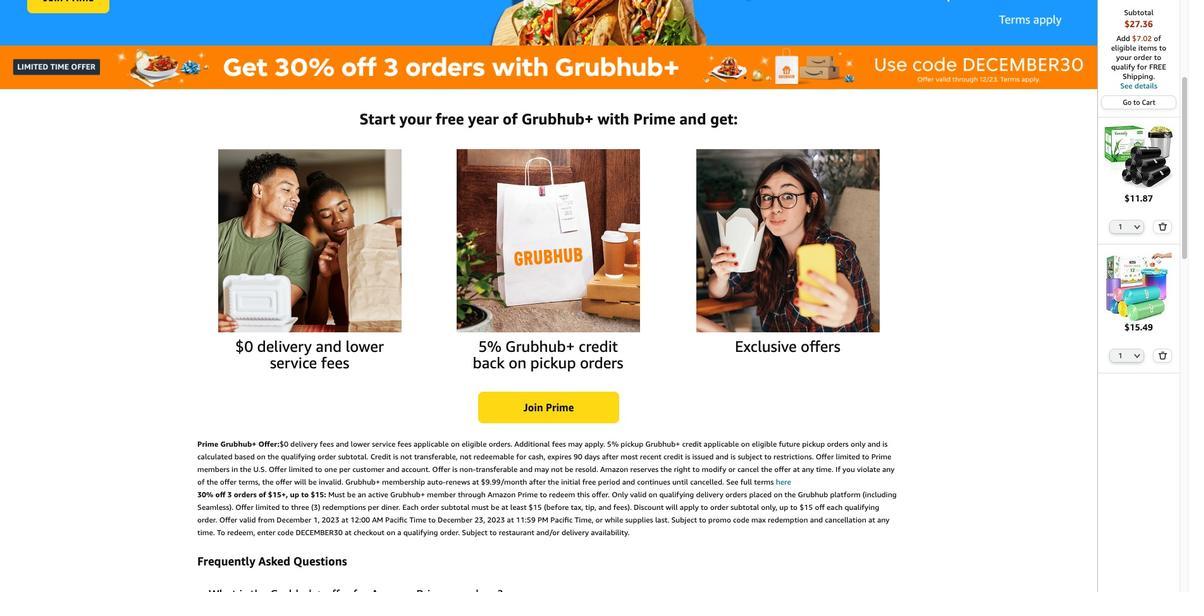 Task type: locate. For each thing, give the bounding box(es) containing it.
0 horizontal spatial service
[[270, 354, 317, 372]]

may up the 90 at the left of page
[[568, 440, 583, 449]]

through
[[458, 490, 486, 500]]

subtotal.
[[338, 452, 368, 462]]

1 horizontal spatial subject
[[671, 516, 697, 525]]

0 vertical spatial per
[[339, 465, 350, 474]]

or left while
[[596, 516, 603, 525]]

your inside of eligible items to your order to qualify for free shipping.
[[1116, 52, 1132, 62]]

23,
[[474, 516, 485, 525]]

most
[[621, 452, 638, 462]]

tip,
[[585, 503, 596, 512]]

of up 30%
[[197, 478, 205, 487]]

the up redeem
[[548, 478, 559, 487]]

lower inside the $0 delivery fees and lower service fees applicable on eligible orders. additional fees may apply. 5% pickup grubhub+ credit applicable on eligible future pickup orders only and is calculated based on the qualifying order subtotal. credit is not transferable, not redeemable for cash, expires 90 days after most recent credit is issued and is subject to restrictions. offer limited to prime members in the u.s. offer limited to one per customer and account. offer is non-transferable and may not be resold. amazon reserves the right to modify or cancel the offer at any time. if you violate any of the offer terms, the offer will be invalid. grubhub+ membership auto-renews at $9.99/month after the initial free period and continues until cancelled. see full terms
[[351, 440, 370, 449]]

0 horizontal spatial your
[[399, 110, 432, 128]]

1 vertical spatial per
[[368, 503, 379, 512]]

0 vertical spatial limited
[[836, 452, 860, 462]]

to inside here 30% off 3 orders of $15+, up to $15:
[[301, 490, 309, 500]]

additional
[[514, 440, 550, 449]]

see up go
[[1120, 81, 1133, 90]]

the down the here link
[[784, 490, 796, 500]]

2 vertical spatial limited
[[256, 503, 280, 512]]

1 vertical spatial order.
[[440, 528, 460, 538]]

three
[[291, 503, 309, 512]]

for inside of eligible items to your order to qualify for free shipping.
[[1137, 62, 1147, 71]]

1 vertical spatial may
[[535, 465, 549, 474]]

fees
[[321, 354, 349, 372], [320, 440, 334, 449], [397, 440, 412, 449], [552, 440, 566, 449]]

1 horizontal spatial not
[[460, 452, 472, 462]]

0 horizontal spatial off
[[215, 490, 225, 500]]

0 vertical spatial will
[[294, 478, 306, 487]]

code left max at bottom
[[733, 516, 749, 525]]

amazon
[[600, 465, 628, 474], [488, 490, 516, 500]]

1 horizontal spatial 5%
[[607, 440, 619, 449]]

up inside the must be an active grubhub+ member through amazon prime to redeem this offer. only valid on qualifying delivery orders placed on the grubhub platform (including seamless). offer limited to three (3) redemptions per diner. each order subtotal must be at least $15 (before tax, tip, and fees). discount will apply to order subtotal only, up to $15 off each qualifying order. offer valid from december 1, 2023 at 12:00 am pacific time to december 23, 2023 at 11:59 pm pacific time, or while supplies last. subject to promo code max redemption and cancellation at any time. to redeem, enter code december30 at checkout on a qualifying order. subject to restaurant and/or delivery availability.
[[779, 503, 788, 512]]

credit inside 5% grubhub+ credit back on pickup orders
[[579, 338, 618, 356]]

0 horizontal spatial subject
[[462, 528, 488, 538]]

2 vertical spatial credit
[[663, 452, 683, 462]]

dropdown image
[[1134, 224, 1141, 229]]

1 horizontal spatial 2023
[[487, 516, 505, 525]]

add
[[1116, 34, 1130, 43]]

time
[[409, 516, 426, 525]]

2 2023 from the left
[[487, 516, 505, 525]]

of inside here 30% off 3 orders of $15+, up to $15:
[[259, 490, 266, 500]]

1 vertical spatial after
[[529, 478, 546, 487]]

0 horizontal spatial per
[[339, 465, 350, 474]]

2 1 from the top
[[1118, 352, 1122, 360]]

at down redemptions
[[341, 516, 348, 525]]

offer up here
[[774, 465, 791, 474]]

1 horizontal spatial will
[[666, 503, 678, 512]]

is right only on the bottom right of page
[[882, 440, 888, 449]]

1 horizontal spatial code
[[733, 516, 749, 525]]

and inside $0 delivery and lower service fees
[[316, 338, 342, 356]]

1 vertical spatial see
[[726, 478, 739, 487]]

12:00
[[350, 516, 370, 525]]

fees).
[[613, 503, 632, 512]]

off left 3
[[215, 490, 225, 500]]

offer up the to
[[219, 516, 237, 525]]

0 horizontal spatial time.
[[197, 528, 215, 538]]

delivery inside $0 delivery and lower service fees
[[257, 338, 312, 356]]

1 horizontal spatial off
[[815, 503, 825, 512]]

0 horizontal spatial will
[[294, 478, 306, 487]]

limited up you
[[836, 452, 860, 462]]

to right right
[[692, 465, 700, 474]]

1 1 from the top
[[1118, 222, 1122, 231]]

1 horizontal spatial your
[[1116, 52, 1132, 62]]

1 vertical spatial for
[[516, 452, 526, 462]]

here 30% off 3 orders of $15+, up to $15:
[[197, 478, 791, 500]]

$0
[[235, 338, 253, 356], [279, 440, 288, 449]]

only
[[612, 490, 628, 500]]

of inside of eligible items to your order to qualify for free shipping.
[[1154, 34, 1161, 43]]

1 vertical spatial off
[[815, 503, 825, 512]]

1 2023 from the left
[[322, 516, 339, 525]]

to left $15: on the bottom of page
[[301, 490, 309, 500]]

1 horizontal spatial may
[[568, 440, 583, 449]]

(3)
[[311, 503, 320, 512]]

$0 inside the $0 delivery fees and lower service fees applicable on eligible orders. additional fees may apply. 5% pickup grubhub+ credit applicable on eligible future pickup orders only and is calculated based on the qualifying order subtotal. credit is not transferable, not redeemable for cash, expires 90 days after most recent credit is issued and is subject to restrictions. offer limited to prime members in the u.s. offer limited to one per customer and account. offer is non-transferable and may not be resold. amazon reserves the right to modify or cancel the offer at any time. if you violate any of the offer terms, the offer will be invalid. grubhub+ membership auto-renews at $9.99/month after the initial free period and continues until cancelled. see full terms
[[279, 440, 288, 449]]

0 horizontal spatial 2023
[[322, 516, 339, 525]]

at left "least"
[[501, 503, 508, 512]]

up up three
[[290, 490, 299, 500]]

at
[[793, 465, 800, 474], [472, 478, 479, 487], [501, 503, 508, 512], [341, 516, 348, 525], [507, 516, 514, 525], [868, 516, 875, 525], [345, 528, 352, 538]]

per
[[339, 465, 350, 474], [368, 503, 379, 512]]

1 subtotal from the left
[[441, 503, 470, 512]]

grubhub+ up each
[[390, 490, 425, 500]]

service inside $0 delivery and lower service fees
[[270, 354, 317, 372]]

1 horizontal spatial or
[[728, 465, 735, 474]]

of inside the $0 delivery fees and lower service fees applicable on eligible orders. additional fees may apply. 5% pickup grubhub+ credit applicable on eligible future pickup orders only and is calculated based on the qualifying order subtotal. credit is not transferable, not redeemable for cash, expires 90 days after most recent credit is issued and is subject to restrictions. offer limited to prime members in the u.s. offer limited to one per customer and account. offer is non-transferable and may not be resold. amazon reserves the right to modify or cancel the offer at any time. if you violate any of the offer terms, the offer will be invalid. grubhub+ membership auto-renews at $9.99/month after the initial free period and continues until cancelled. see full terms
[[197, 478, 205, 487]]

limited
[[836, 452, 860, 462], [289, 465, 313, 474], [256, 503, 280, 512]]

limited inside the must be an active grubhub+ member through amazon prime to redeem this offer. only valid on qualifying delivery orders placed on the grubhub platform (including seamless). offer limited to three (3) redemptions per diner. each order subtotal must be at least $15 (before tax, tip, and fees). discount will apply to order subtotal only, up to $15 off each qualifying order. offer valid from december 1, 2023 at 12:00 am pacific time to december 23, 2023 at 11:59 pm pacific time, or while supplies last. subject to promo code max redemption and cancellation at any time. to redeem, enter code december30 at checkout on a qualifying order. subject to restaurant and/or delivery availability.
[[256, 503, 280, 512]]

the up terms
[[761, 465, 772, 474]]

0 horizontal spatial up
[[290, 490, 299, 500]]

0 horizontal spatial not
[[400, 452, 412, 462]]

terms
[[754, 478, 774, 487]]

5% grubhub+ credit back on pickup orders
[[473, 338, 623, 372]]

1 december from the left
[[277, 516, 311, 525]]

pacific
[[385, 516, 407, 525], [550, 516, 573, 525]]

order. down seamless).
[[197, 516, 217, 525]]

1 vertical spatial 1
[[1118, 352, 1122, 360]]

from
[[258, 516, 275, 525]]

0 vertical spatial credit
[[579, 338, 618, 356]]

to right items in the top of the page
[[1159, 43, 1166, 52]]

1 vertical spatial subject
[[462, 528, 488, 538]]

0 vertical spatial amazon
[[600, 465, 628, 474]]

$0 delivery fees and lower service fees applicable on eligible orders. additional fees may apply. 5% pickup grubhub+ credit applicable on eligible future pickup orders only and is calculated based on the qualifying order subtotal. credit is not transferable, not redeemable for cash, expires 90 days after most recent credit is issued and is subject to restrictions. offer limited to prime members in the u.s. offer limited to one per customer and account. offer is non-transferable and may not be resold. amazon reserves the right to modify or cancel the offer at any time. if you violate any of the offer terms, the offer will be invalid. grubhub+ membership auto-renews at $9.99/month after the initial free period and continues until cancelled. see full terms
[[197, 440, 894, 487]]

delete image
[[1158, 222, 1167, 231]]

order up one
[[318, 452, 336, 462]]

must
[[328, 490, 345, 500]]

1 horizontal spatial pickup
[[621, 440, 643, 449]]

orders.
[[489, 440, 512, 449]]

time.
[[816, 465, 834, 474], [197, 528, 215, 538]]

0 horizontal spatial pacific
[[385, 516, 407, 525]]

0 vertical spatial valid
[[630, 490, 647, 500]]

1 vertical spatial 5%
[[607, 440, 619, 449]]

per up am
[[368, 503, 379, 512]]

0 vertical spatial see
[[1120, 81, 1133, 90]]

0 vertical spatial code
[[733, 516, 749, 525]]

per inside the must be an active grubhub+ member through amazon prime to redeem this offer. only valid on qualifying delivery orders placed on the grubhub platform (including seamless). offer limited to three (3) redemptions per diner. each order subtotal must be at least $15 (before tax, tip, and fees). discount will apply to order subtotal only, up to $15 off each qualifying order. offer valid from december 1, 2023 at 12:00 am pacific time to december 23, 2023 at 11:59 pm pacific time, or while supplies last. subject to promo code max redemption and cancellation at any time. to redeem, enter code december30 at checkout on a qualifying order. subject to restaurant and/or delivery availability.
[[368, 503, 379, 512]]

go to cart link
[[1102, 96, 1176, 109]]

amazon up period
[[600, 465, 628, 474]]

december left 23,
[[438, 516, 472, 525]]

order down member
[[421, 503, 439, 512]]

eligible inside of eligible items to your order to qualify for free shipping.
[[1111, 43, 1136, 52]]

0 vertical spatial subject
[[671, 516, 697, 525]]

offers
[[801, 338, 840, 356]]

5% inside 5% grubhub+ credit back on pickup orders
[[478, 338, 501, 356]]

december down three
[[277, 516, 311, 525]]

pacific up a
[[385, 516, 407, 525]]

prime up the calculated
[[197, 440, 218, 449]]

not down expires
[[551, 465, 563, 474]]

subtotal up max at bottom
[[731, 503, 759, 512]]

prime up the violate
[[871, 452, 891, 462]]

1 horizontal spatial per
[[368, 503, 379, 512]]

order down $7.02
[[1134, 52, 1152, 62]]

1 horizontal spatial $15
[[800, 503, 813, 512]]

off inside here 30% off 3 orders of $15+, up to $15:
[[215, 490, 225, 500]]

on right back at the left bottom
[[509, 354, 526, 372]]

each
[[827, 503, 843, 512]]

0 vertical spatial free
[[436, 110, 464, 128]]

0 horizontal spatial $0
[[235, 338, 253, 356]]

2023 right 1,
[[322, 516, 339, 525]]

1 horizontal spatial amazon
[[600, 465, 628, 474]]

amazon inside the must be an active grubhub+ member through amazon prime to redeem this offer. only valid on qualifying delivery orders placed on the grubhub platform (including seamless). offer limited to three (3) redemptions per diner. each order subtotal must be at least $15 (before tax, tip, and fees). discount will apply to order subtotal only, up to $15 off each qualifying order. offer valid from december 1, 2023 at 12:00 am pacific time to december 23, 2023 at 11:59 pm pacific time, or while supplies last. subject to promo code max redemption and cancellation at any time. to redeem, enter code december30 at checkout on a qualifying order. subject to restaurant and/or delivery availability.
[[488, 490, 516, 500]]

to right 'subject'
[[764, 452, 772, 462]]

1 horizontal spatial valid
[[630, 490, 647, 500]]

grubhub
[[798, 490, 828, 500]]

shipping.
[[1123, 71, 1155, 81]]

0 horizontal spatial applicable
[[414, 440, 449, 449]]

offer right u.s.
[[269, 465, 287, 474]]

off
[[215, 490, 225, 500], [815, 503, 825, 512]]

valid up discount
[[630, 490, 647, 500]]

1 horizontal spatial $0
[[279, 440, 288, 449]]

at right cancellation
[[868, 516, 875, 525]]

grubhub+ right back at the left bottom
[[505, 338, 575, 356]]

0 horizontal spatial subtotal
[[441, 503, 470, 512]]

0 horizontal spatial for
[[516, 452, 526, 462]]

account.
[[401, 465, 430, 474]]

1 horizontal spatial applicable
[[704, 440, 739, 449]]

must
[[472, 503, 489, 512]]

must be an active grubhub+ member through amazon prime to redeem this offer. only valid on qualifying delivery orders placed on the grubhub platform (including seamless). offer limited to three (3) redemptions per diner. each order subtotal must be at least $15 (before tax, tip, and fees). discount will apply to order subtotal only, up to $15 off each qualifying order. offer valid from december 1, 2023 at 12:00 am pacific time to december 23, 2023 at 11:59 pm pacific time, or while supplies last. subject to promo code max redemption and cancellation at any time. to redeem, enter code december30 at checkout on a qualifying order. subject to restaurant and/or delivery availability.
[[197, 490, 897, 538]]

eligible
[[1111, 43, 1136, 52], [462, 440, 487, 449], [752, 440, 777, 449]]

1 horizontal spatial up
[[779, 503, 788, 512]]

pickup up restrictions.
[[802, 440, 825, 449]]

or
[[728, 465, 735, 474], [596, 516, 603, 525]]

0 horizontal spatial $15
[[529, 503, 542, 512]]

any down restrictions.
[[802, 465, 814, 474]]

your right "start"
[[399, 110, 432, 128]]

$0 for lower
[[279, 440, 288, 449]]

to up the violate
[[862, 452, 869, 462]]

order.
[[197, 516, 217, 525], [440, 528, 460, 538]]

prime
[[633, 110, 675, 128], [546, 402, 574, 414], [197, 440, 218, 449], [871, 452, 891, 462], [518, 490, 538, 500]]

period
[[598, 478, 620, 487]]

$0 inside $0 delivery and lower service fees
[[235, 338, 253, 356]]

1 vertical spatial lower
[[351, 440, 370, 449]]

will up last.
[[666, 503, 678, 512]]

december
[[277, 516, 311, 525], [438, 516, 472, 525]]

grubhub+ inside 5% grubhub+ credit back on pickup orders
[[505, 338, 575, 356]]

any
[[802, 465, 814, 474], [882, 465, 894, 474], [877, 516, 889, 525]]

1 vertical spatial amazon
[[488, 490, 516, 500]]

code right enter
[[277, 528, 294, 538]]

None submit
[[1154, 221, 1171, 233], [1154, 350, 1171, 363], [1154, 221, 1171, 233], [1154, 350, 1171, 363]]

amazon down $9.99/month
[[488, 490, 516, 500]]

0 horizontal spatial after
[[529, 478, 546, 487]]

0 vertical spatial your
[[1116, 52, 1132, 62]]

pickup up the most
[[621, 440, 643, 449]]

0 horizontal spatial free
[[436, 110, 464, 128]]

1 horizontal spatial pacific
[[550, 516, 573, 525]]

limited up from
[[256, 503, 280, 512]]

subtotal down member
[[441, 503, 470, 512]]

only,
[[761, 503, 777, 512]]

0 horizontal spatial limited
[[256, 503, 280, 512]]

orders inside here 30% off 3 orders of $15+, up to $15:
[[234, 490, 257, 500]]

1 horizontal spatial eligible
[[752, 440, 777, 449]]

orders
[[580, 354, 623, 372], [827, 440, 849, 449], [234, 490, 257, 500], [725, 490, 747, 500]]

and
[[679, 110, 706, 128], [316, 338, 342, 356], [336, 440, 349, 449], [868, 440, 880, 449], [716, 452, 729, 462], [386, 465, 399, 474], [520, 465, 533, 474], [622, 478, 635, 487], [598, 503, 611, 512], [810, 516, 823, 525]]

on inside 5% grubhub+ credit back on pickup orders
[[509, 354, 526, 372]]

2 december from the left
[[438, 516, 472, 525]]

subject down 23,
[[462, 528, 488, 538]]

will up three
[[294, 478, 306, 487]]

this
[[577, 490, 590, 500]]

1 vertical spatial service
[[372, 440, 395, 449]]

grubhub+
[[522, 110, 594, 128], [505, 338, 575, 356], [220, 440, 256, 449], [645, 440, 680, 449], [345, 478, 380, 487], [390, 490, 425, 500]]

$9.99/month
[[481, 478, 527, 487]]

0 vertical spatial service
[[270, 354, 317, 372]]

2 subtotal from the left
[[731, 503, 759, 512]]

1 vertical spatial will
[[666, 503, 678, 512]]

go
[[1123, 98, 1132, 106]]

limited left one
[[289, 465, 313, 474]]

of eligible items to your order to qualify for free shipping.
[[1111, 34, 1166, 81]]

to left restaurant
[[490, 528, 497, 538]]

1 horizontal spatial subtotal
[[731, 503, 759, 512]]

recent
[[640, 452, 661, 462]]

2 horizontal spatial offer
[[774, 465, 791, 474]]

will inside the $0 delivery fees and lower service fees applicable on eligible orders. additional fees may apply. 5% pickup grubhub+ credit applicable on eligible future pickup orders only and is calculated based on the qualifying order subtotal. credit is not transferable, not redeemable for cash, expires 90 days after most recent credit is issued and is subject to restrictions. offer limited to prime members in the u.s. offer limited to one per customer and account. offer is non-transferable and may not be resold. amazon reserves the right to modify or cancel the offer at any time. if you violate any of the offer terms, the offer will be invalid. grubhub+ membership auto-renews at $9.99/month after the initial free period and continues until cancelled. see full terms
[[294, 478, 306, 487]]

0 horizontal spatial december
[[277, 516, 311, 525]]

$27.36
[[1125, 18, 1153, 29]]

orders inside the $0 delivery fees and lower service fees applicable on eligible orders. additional fees may apply. 5% pickup grubhub+ credit applicable on eligible future pickup orders only and is calculated based on the qualifying order subtotal. credit is not transferable, not redeemable for cash, expires 90 days after most recent credit is issued and is subject to restrictions. offer limited to prime members in the u.s. offer limited to one per customer and account. offer is non-transferable and may not be resold. amazon reserves the right to modify or cancel the offer at any time. if you violate any of the offer terms, the offer will be invalid. grubhub+ membership auto-renews at $9.99/month after the initial free period and continues until cancelled. see full terms
[[827, 440, 849, 449]]

join
[[523, 402, 543, 414]]

valid up redeem,
[[239, 516, 256, 525]]

go to cart
[[1123, 98, 1155, 106]]

0 horizontal spatial pickup
[[530, 354, 576, 372]]

2 horizontal spatial limited
[[836, 452, 860, 462]]

initial
[[561, 478, 580, 487]]

on up u.s.
[[257, 452, 266, 462]]

here link
[[776, 478, 791, 487]]

at up restaurant
[[507, 516, 514, 525]]

be left an
[[347, 490, 356, 500]]

valid
[[630, 490, 647, 500], [239, 516, 256, 525]]

free down resold.
[[582, 478, 596, 487]]

prime inside join prime link
[[546, 402, 574, 414]]

offer
[[774, 465, 791, 474], [220, 478, 237, 487], [276, 478, 292, 487]]

orders inside the must be an active grubhub+ member through amazon prime to redeem this offer. only valid on qualifying delivery orders placed on the grubhub platform (including seamless). offer limited to three (3) redemptions per diner. each order subtotal must be at least $15 (before tax, tip, and fees). discount will apply to order subtotal only, up to $15 off each qualifying order. offer valid from december 1, 2023 at 12:00 am pacific time to december 23, 2023 at 11:59 pm pacific time, or while supplies last. subject to promo code max redemption and cancellation at any time. to redeem, enter code december30 at checkout on a qualifying order. subject to restaurant and/or delivery availability.
[[725, 490, 747, 500]]

2 pacific from the left
[[550, 516, 573, 525]]

2 applicable from the left
[[704, 440, 739, 449]]

1 vertical spatial limited
[[289, 465, 313, 474]]

see
[[1120, 81, 1133, 90], [726, 478, 739, 487]]

0 vertical spatial may
[[568, 440, 583, 449]]

up up redemption at the bottom of page
[[779, 503, 788, 512]]

1 horizontal spatial free
[[582, 478, 596, 487]]

11:59
[[516, 516, 536, 525]]

enter
[[257, 528, 275, 538]]

until
[[672, 478, 688, 487]]

prime up "least"
[[518, 490, 538, 500]]

the
[[268, 452, 279, 462], [240, 465, 251, 474], [661, 465, 672, 474], [761, 465, 772, 474], [207, 478, 218, 487], [262, 478, 274, 487], [548, 478, 559, 487], [784, 490, 796, 500]]

fees inside $0 delivery and lower service fees
[[321, 354, 349, 372]]

0 horizontal spatial eligible
[[462, 440, 487, 449]]

0 vertical spatial for
[[1137, 62, 1147, 71]]

eligible up redeemable
[[462, 440, 487, 449]]

$7.02
[[1132, 34, 1152, 43]]

$15 up pm
[[529, 503, 542, 512]]

2 horizontal spatial pickup
[[802, 440, 825, 449]]

1 left dropdown icon
[[1118, 352, 1122, 360]]

after right days
[[602, 452, 619, 462]]

non-
[[459, 465, 476, 474]]

1 vertical spatial or
[[596, 516, 603, 525]]

0 horizontal spatial order.
[[197, 516, 217, 525]]

1 horizontal spatial for
[[1137, 62, 1147, 71]]

subtotal
[[441, 503, 470, 512], [731, 503, 759, 512]]

0 horizontal spatial code
[[277, 528, 294, 538]]

1 left dropdown image
[[1118, 222, 1122, 231]]

based
[[234, 452, 255, 462]]

here
[[776, 478, 791, 487]]

is up right
[[685, 452, 690, 462]]

free inside the $0 delivery fees and lower service fees applicable on eligible orders. additional fees may apply. 5% pickup grubhub+ credit applicable on eligible future pickup orders only and is calculated based on the qualifying order subtotal. credit is not transferable, not redeemable for cash, expires 90 days after most recent credit is issued and is subject to restrictions. offer limited to prime members in the u.s. offer limited to one per customer and account. offer is non-transferable and may not be resold. amazon reserves the right to modify or cancel the offer at any time. if you violate any of the offer terms, the offer will be invalid. grubhub+ membership auto-renews at $9.99/month after the initial free period and continues until cancelled. see full terms
[[582, 478, 596, 487]]

grubhub+ inside the must be an active grubhub+ member through amazon prime to redeem this offer. only valid on qualifying delivery orders placed on the grubhub platform (including seamless). offer limited to three (3) redemptions per diner. each order subtotal must be at least $15 (before tax, tip, and fees). discount will apply to order subtotal only, up to $15 off each qualifying order. offer valid from december 1, 2023 at 12:00 am pacific time to december 23, 2023 at 11:59 pm pacific time, or while supplies last. subject to promo code max redemption and cancellation at any time. to redeem, enter code december30 at checkout on a qualifying order. subject to restaurant and/or delivery availability.
[[390, 490, 425, 500]]

1 horizontal spatial time.
[[816, 465, 834, 474]]

see left full
[[726, 478, 739, 487]]

a
[[397, 528, 401, 538]]

see inside the $0 delivery fees and lower service fees applicable on eligible orders. additional fees may apply. 5% pickup grubhub+ credit applicable on eligible future pickup orders only and is calculated based on the qualifying order subtotal. credit is not transferable, not redeemable for cash, expires 90 days after most recent credit is issued and is subject to restrictions. offer limited to prime members in the u.s. offer limited to one per customer and account. offer is non-transferable and may not be resold. amazon reserves the right to modify or cancel the offer at any time. if you violate any of the offer terms, the offer will be invalid. grubhub+ membership auto-renews at $9.99/month after the initial free period and continues until cancelled. see full terms
[[726, 478, 739, 487]]

grubhub+ left with
[[522, 110, 594, 128]]

order inside the $0 delivery fees and lower service fees applicable on eligible orders. additional fees may apply. 5% pickup grubhub+ credit applicable on eligible future pickup orders only and is calculated based on the qualifying order subtotal. credit is not transferable, not redeemable for cash, expires 90 days after most recent credit is issued and is subject to restrictions. offer limited to prime members in the u.s. offer limited to one per customer and account. offer is non-transferable and may not be resold. amazon reserves the right to modify or cancel the offer at any time. if you violate any of the offer terms, the offer will be invalid. grubhub+ membership auto-renews at $9.99/month after the initial free period and continues until cancelled. see full terms
[[318, 452, 336, 462]]

0 vertical spatial 1
[[1118, 222, 1122, 231]]

time. left if
[[816, 465, 834, 474]]

amazon inside the $0 delivery fees and lower service fees applicable on eligible orders. additional fees may apply. 5% pickup grubhub+ credit applicable on eligible future pickup orders only and is calculated based on the qualifying order subtotal. credit is not transferable, not redeemable for cash, expires 90 days after most recent credit is issued and is subject to restrictions. offer limited to prime members in the u.s. offer limited to one per customer and account. offer is non-transferable and may not be resold. amazon reserves the right to modify or cancel the offer at any time. if you violate any of the offer terms, the offer will be invalid. grubhub+ membership auto-renews at $9.99/month after the initial free period and continues until cancelled. see full terms
[[600, 465, 628, 474]]

1 vertical spatial free
[[582, 478, 596, 487]]

$11.87
[[1125, 193, 1153, 203]]

1 vertical spatial code
[[277, 528, 294, 538]]

2 horizontal spatial eligible
[[1111, 43, 1136, 52]]

free left year
[[436, 110, 464, 128]]

1 horizontal spatial december
[[438, 516, 472, 525]]

0 vertical spatial up
[[290, 490, 299, 500]]

eligible up qualify
[[1111, 43, 1136, 52]]

qualify
[[1111, 62, 1135, 71]]

0 horizontal spatial amazon
[[488, 490, 516, 500]]

2023 right 23,
[[487, 516, 505, 525]]

0 vertical spatial or
[[728, 465, 735, 474]]

cancelled.
[[690, 478, 724, 487]]

offer.
[[592, 490, 610, 500]]

your down add
[[1116, 52, 1132, 62]]



Task type: describe. For each thing, give the bounding box(es) containing it.
add $7.02
[[1116, 34, 1154, 43]]

offer up the auto-
[[432, 465, 450, 474]]

start
[[360, 110, 395, 128]]

each
[[402, 503, 419, 512]]

1,
[[313, 516, 320, 525]]

redemptions
[[322, 503, 366, 512]]

or inside the $0 delivery fees and lower service fees applicable on eligible orders. additional fees may apply. 5% pickup grubhub+ credit applicable on eligible future pickup orders only and is calculated based on the qualifying order subtotal. credit is not transferable, not redeemable for cash, expires 90 days after most recent credit is issued and is subject to restrictions. offer limited to prime members in the u.s. offer limited to one per customer and account. offer is non-transferable and may not be resold. amazon reserves the right to modify or cancel the offer at any time. if you violate any of the offer terms, the offer will be invalid. grubhub+ membership auto-renews at $9.99/month after the initial free period and continues until cancelled. see full terms
[[728, 465, 735, 474]]

per inside the $0 delivery fees and lower service fees applicable on eligible orders. additional fees may apply. 5% pickup grubhub+ credit applicable on eligible future pickup orders only and is calculated based on the qualifying order subtotal. credit is not transferable, not redeemable for cash, expires 90 days after most recent credit is issued and is subject to restrictions. offer limited to prime members in the u.s. offer limited to one per customer and account. offer is non-transferable and may not be resold. amazon reserves the right to modify or cancel the offer at any time. if you violate any of the offer terms, the offer will be invalid. grubhub+ membership auto-renews at $9.99/month after the initial free period and continues until cancelled. see full terms
[[339, 465, 350, 474]]

to
[[217, 528, 225, 538]]

to right "apply"
[[701, 503, 708, 512]]

is left non-
[[452, 465, 457, 474]]

any inside the must be an active grubhub+ member through amazon prime to redeem this offer. only valid on qualifying delivery orders placed on the grubhub platform (including seamless). offer limited to three (3) redemptions per diner. each order subtotal must be at least $15 (before tax, tip, and fees). discount will apply to order subtotal only, up to $15 off each qualifying order. offer valid from december 1, 2023 at 12:00 am pacific time to december 23, 2023 at 11:59 pm pacific time, or while supplies last. subject to promo code max redemption and cancellation at any time. to redeem, enter code december30 at checkout on a qualifying order. subject to restaurant and/or delivery availability.
[[877, 516, 889, 525]]

least
[[510, 503, 527, 512]]

the down u.s.
[[262, 478, 274, 487]]

the down offer:
[[268, 452, 279, 462]]

order up 'promo'
[[710, 503, 729, 512]]

$0 for service
[[235, 338, 253, 356]]

offer:
[[258, 440, 279, 449]]

be right must at the bottom left of page
[[491, 503, 499, 512]]

only
[[851, 440, 866, 449]]

u.s.
[[253, 465, 267, 474]]

is right the credit
[[393, 452, 398, 462]]

1 vertical spatial valid
[[239, 516, 256, 525]]

redeemable
[[474, 452, 514, 462]]

1 horizontal spatial offer
[[276, 478, 292, 487]]

if
[[836, 465, 840, 474]]

service inside the $0 delivery fees and lower service fees applicable on eligible orders. additional fees may apply. 5% pickup grubhub+ credit applicable on eligible future pickup orders only and is calculated based on the qualifying order subtotal. credit is not transferable, not redeemable for cash, expires 90 days after most recent credit is issued and is subject to restrictions. offer limited to prime members in the u.s. offer limited to one per customer and account. offer is non-transferable and may not be resold. amazon reserves the right to modify or cancel the offer at any time. if you violate any of the offer terms, the offer will be invalid. grubhub+ membership auto-renews at $9.99/month after the initial free period and continues until cancelled. see full terms
[[372, 440, 395, 449]]

diner.
[[381, 503, 400, 512]]

qualifying up cancellation
[[845, 503, 879, 512]]

of right year
[[503, 110, 518, 128]]

to left 'promo'
[[699, 516, 706, 525]]

to up redemption at the bottom of page
[[790, 503, 798, 512]]

$15+,
[[268, 490, 288, 500]]

subtotal $27.36
[[1124, 8, 1154, 29]]

up inside here 30% off 3 orders of $15+, up to $15:
[[290, 490, 299, 500]]

or inside the must be an active grubhub+ member through amazon prime to redeem this offer. only valid on qualifying delivery orders placed on the grubhub platform (including seamless). offer limited to three (3) redemptions per diner. each order subtotal must be at least $15 (before tax, tip, and fees). discount will apply to order subtotal only, up to $15 off each qualifying order. offer valid from december 1, 2023 at 12:00 am pacific time to december 23, 2023 at 11:59 pm pacific time, or while supplies last. subject to promo code max redemption and cancellation at any time. to redeem, enter code december30 at checkout on a qualifying order. subject to restaurant and/or delivery availability.
[[596, 516, 603, 525]]

cancellation
[[825, 516, 866, 525]]

subject
[[738, 452, 762, 462]]

am
[[372, 516, 383, 525]]

exclusive
[[735, 338, 797, 356]]

transferable
[[476, 465, 518, 474]]

(before
[[544, 503, 569, 512]]

see details
[[1120, 81, 1157, 90]]

restrictions.
[[774, 452, 814, 462]]

in
[[232, 465, 238, 474]]

restaurant
[[499, 528, 534, 538]]

get:
[[710, 110, 738, 128]]

to up (before
[[540, 490, 547, 500]]

hommaly 1.2 gallon 240 pcs small black trash bags, strong garbage bags, bathroom trash can bin liners unscented, mini plastic bags for office, waste basket liner, fit 3,4.5,6 liters, 0.5,0.8,1,1.2 gal image
[[1104, 123, 1173, 192]]

tax,
[[571, 503, 583, 512]]

invalid.
[[319, 478, 343, 487]]

checkout
[[354, 528, 384, 538]]

exclusive offers
[[735, 338, 840, 356]]

items
[[1138, 43, 1157, 52]]

qualifying inside the $0 delivery fees and lower service fees applicable on eligible orders. additional fees may apply. 5% pickup grubhub+ credit applicable on eligible future pickup orders only and is calculated based on the qualifying order subtotal. credit is not transferable, not redeemable for cash, expires 90 days after most recent credit is issued and is subject to restrictions. offer limited to prime members in the u.s. offer limited to one per customer and account. offer is non-transferable and may not be resold. amazon reserves the right to modify or cancel the offer at any time. if you violate any of the offer terms, the offer will be invalid. grubhub+ membership auto-renews at $9.99/month after the initial free period and continues until cancelled. see full terms
[[281, 452, 316, 462]]

cart
[[1142, 98, 1155, 106]]

full
[[740, 478, 752, 487]]

questions
[[293, 555, 347, 569]]

on up transferable,
[[451, 440, 460, 449]]

1 horizontal spatial limited
[[289, 465, 313, 474]]

grubhub+ up an
[[345, 478, 380, 487]]

to inside go to cart link
[[1133, 98, 1140, 106]]

back
[[473, 354, 505, 372]]

any right the violate
[[882, 465, 894, 474]]

apply.
[[585, 440, 605, 449]]

to right time
[[428, 516, 436, 525]]

lower inside $0 delivery and lower service fees
[[346, 338, 384, 356]]

prime inside the $0 delivery fees and lower service fees applicable on eligible orders. additional fees may apply. 5% pickup grubhub+ credit applicable on eligible future pickup orders only and is calculated based on the qualifying order subtotal. credit is not transferable, not redeemable for cash, expires 90 days after most recent credit is issued and is subject to restrictions. offer limited to prime members in the u.s. offer limited to one per customer and account. offer is non-transferable and may not be resold. amazon reserves the right to modify or cancel the offer at any time. if you violate any of the offer terms, the offer will be invalid. grubhub+ membership auto-renews at $9.99/month after the initial free period and continues until cancelled. see full terms
[[871, 452, 891, 462]]

free
[[1149, 62, 1166, 71]]

on left a
[[386, 528, 395, 538]]

delivery inside the $0 delivery fees and lower service fees applicable on eligible orders. additional fees may apply. 5% pickup grubhub+ credit applicable on eligible future pickup orders only and is calculated based on the qualifying order subtotal. credit is not transferable, not redeemable for cash, expires 90 days after most recent credit is issued and is subject to restrictions. offer limited to prime members in the u.s. offer limited to one per customer and account. offer is non-transferable and may not be resold. amazon reserves the right to modify or cancel the offer at any time. if you violate any of the offer terms, the offer will be invalid. grubhub+ membership auto-renews at $9.99/month after the initial free period and continues until cancelled. see full terms
[[290, 440, 318, 449]]

and/or
[[536, 528, 560, 538]]

1 applicable from the left
[[414, 440, 449, 449]]

1 horizontal spatial after
[[602, 452, 619, 462]]

order inside of eligible items to your order to qualify for free shipping.
[[1134, 52, 1152, 62]]

5% inside the $0 delivery fees and lower service fees applicable on eligible orders. additional fees may apply. 5% pickup grubhub+ credit applicable on eligible future pickup orders only and is calculated based on the qualifying order subtotal. credit is not transferable, not redeemable for cash, expires 90 days after most recent credit is issued and is subject to restrictions. offer limited to prime members in the u.s. offer limited to one per customer and account. offer is non-transferable and may not be resold. amazon reserves the right to modify or cancel the offer at any time. if you violate any of the offer terms, the offer will be invalid. grubhub+ membership auto-renews at $9.99/month after the initial free period and continues until cancelled. see full terms
[[607, 440, 619, 449]]

delete image
[[1158, 352, 1167, 360]]

$15:
[[311, 490, 326, 500]]

time. inside the must be an active grubhub+ member through amazon prime to redeem this offer. only valid on qualifying delivery orders placed on the grubhub platform (including seamless). offer limited to three (3) redemptions per diner. each order subtotal must be at least $15 (before tax, tip, and fees). discount will apply to order subtotal only, up to $15 off each qualifying order. offer valid from december 1, 2023 at 12:00 am pacific time to december 23, 2023 at 11:59 pm pacific time, or while supplies last. subject to promo code max redemption and cancellation at any time. to redeem, enter code december30 at checkout on a qualifying order. subject to restaurant and/or delivery availability.
[[197, 528, 215, 538]]

be up initial
[[565, 465, 573, 474]]

frequently asked questions
[[197, 555, 347, 569]]

active
[[368, 490, 388, 500]]

on down the here link
[[774, 490, 782, 500]]

see details link
[[1104, 81, 1173, 90]]

1 vertical spatial credit
[[682, 440, 702, 449]]

1 horizontal spatial order.
[[440, 528, 460, 538]]

grubhub+ up based
[[220, 440, 256, 449]]

customer
[[352, 465, 385, 474]]

membership
[[382, 478, 425, 487]]

prime right with
[[633, 110, 675, 128]]

will inside the must be an active grubhub+ member through amazon prime to redeem this offer. only valid on qualifying delivery orders placed on the grubhub platform (including seamless). offer limited to three (3) redemptions per diner. each order subtotal must be at least $15 (before tax, tip, and fees). discount will apply to order subtotal only, up to $15 off each qualifying order. offer valid from december 1, 2023 at 12:00 am pacific time to december 23, 2023 at 11:59 pm pacific time, or while supplies last. subject to promo code max redemption and cancellation at any time. to redeem, enter code december30 at checkout on a qualifying order. subject to restaurant and/or delivery availability.
[[666, 503, 678, 512]]

1 horizontal spatial see
[[1120, 81, 1133, 90]]

2 horizontal spatial not
[[551, 465, 563, 474]]

to left one
[[315, 465, 322, 474]]

reserves
[[630, 465, 659, 474]]

redeem,
[[227, 528, 255, 538]]

1 pacific from the left
[[385, 516, 407, 525]]

year
[[468, 110, 499, 128]]

30%
[[197, 490, 213, 500]]

time. inside the $0 delivery fees and lower service fees applicable on eligible orders. additional fees may apply. 5% pickup grubhub+ credit applicable on eligible future pickup orders only and is calculated based on the qualifying order subtotal. credit is not transferable, not redeemable for cash, expires 90 days after most recent credit is issued and is subject to restrictions. offer limited to prime members in the u.s. offer limited to one per customer and account. offer is non-transferable and may not be resold. amazon reserves the right to modify or cancel the offer at any time. if you violate any of the offer terms, the offer will be invalid. grubhub+ membership auto-renews at $9.99/month after the initial free period and continues until cancelled. see full terms
[[816, 465, 834, 474]]

1 for $15.49
[[1118, 352, 1122, 360]]

discount
[[634, 503, 664, 512]]

pickup inside 5% grubhub+ credit back on pickup orders
[[530, 354, 576, 372]]

seamless).
[[197, 503, 233, 512]]

last.
[[655, 516, 669, 525]]

the inside the must be an active grubhub+ member through amazon prime to redeem this offer. only valid on qualifying delivery orders placed on the grubhub platform (including seamless). offer limited to three (3) redemptions per diner. each order subtotal must be at least $15 (before tax, tip, and fees). discount will apply to order subtotal only, up to $15 off each qualifying order. offer valid from december 1, 2023 at 12:00 am pacific time to december 23, 2023 at 11:59 pm pacific time, or while supplies last. subject to promo code max redemption and cancellation at any time. to redeem, enter code december30 at checkout on a qualifying order. subject to restaurant and/or delivery availability.
[[784, 490, 796, 500]]

an
[[358, 490, 366, 500]]

auto-
[[427, 478, 446, 487]]

on up 'subject'
[[741, 440, 750, 449]]

redemption
[[768, 516, 808, 525]]

3
[[227, 490, 232, 500]]

right
[[674, 465, 690, 474]]

be up $15: on the bottom of page
[[308, 478, 317, 487]]

on down continues
[[649, 490, 657, 500]]

the down members
[[207, 478, 218, 487]]

grubhub+ up recent
[[645, 440, 680, 449]]

members
[[197, 465, 230, 474]]

days
[[584, 452, 600, 462]]

1 vertical spatial your
[[399, 110, 432, 128]]

you
[[842, 465, 855, 474]]

cash,
[[528, 452, 545, 462]]

transferable,
[[414, 452, 458, 462]]

violate
[[857, 465, 880, 474]]

at down restrictions.
[[793, 465, 800, 474]]

supplies
[[625, 516, 653, 525]]

credit
[[370, 452, 391, 462]]

0 horizontal spatial offer
[[220, 478, 237, 487]]

the right the in
[[240, 465, 251, 474]]

2 $15 from the left
[[800, 503, 813, 512]]

(including
[[863, 490, 897, 500]]

1 $15 from the left
[[529, 503, 542, 512]]

offer up redeem,
[[235, 503, 254, 512]]

subtotal
[[1124, 8, 1154, 17]]

redeem
[[549, 490, 575, 500]]

at up through
[[472, 478, 479, 487]]

continues
[[637, 478, 670, 487]]

qualifying down time
[[403, 528, 438, 538]]

issued
[[692, 452, 714, 462]]

dropdown image
[[1134, 354, 1141, 359]]

join prime link
[[478, 392, 619, 424]]

off inside the must be an active grubhub+ member through amazon prime to redeem this offer. only valid on qualifying delivery orders placed on the grubhub platform (including seamless). offer limited to three (3) redemptions per diner. each order subtotal must be at least $15 (before tax, tip, and fees). discount will apply to order subtotal only, up to $15 off each qualifying order. offer valid from december 1, 2023 at 12:00 am pacific time to december 23, 2023 at 11:59 pm pacific time, or while supplies last. subject to promo code max redemption and cancellation at any time. to redeem, enter code december30 at checkout on a qualifying order. subject to restaurant and/or delivery availability.
[[815, 503, 825, 512]]

1 for $11.87
[[1118, 222, 1122, 231]]

0 vertical spatial order.
[[197, 516, 217, 525]]

the left right
[[661, 465, 672, 474]]

calculated
[[197, 452, 232, 462]]

to down $15+,
[[282, 503, 289, 512]]

for inside the $0 delivery fees and lower service fees applicable on eligible orders. additional fees may apply. 5% pickup grubhub+ credit applicable on eligible future pickup orders only and is calculated based on the qualifying order subtotal. credit is not transferable, not redeemable for cash, expires 90 days after most recent credit is issued and is subject to restrictions. offer limited to prime members in the u.s. offer limited to one per customer and account. offer is non-transferable and may not be resold. amazon reserves the right to modify or cancel the offer at any time. if you violate any of the offer terms, the offer will be invalid. grubhub+ membership auto-renews at $9.99/month after the initial free period and continues until cancelled. see full terms
[[516, 452, 526, 462]]

to up 'shipping.'
[[1154, 52, 1161, 62]]

at down 12:00
[[345, 528, 352, 538]]

qualifying down until
[[659, 490, 694, 500]]

prime inside the must be an active grubhub+ member through amazon prime to redeem this offer. only valid on qualifying delivery orders placed on the grubhub platform (including seamless). offer limited to three (3) redemptions per diner. each order subtotal must be at least $15 (before tax, tip, and fees). discount will apply to order subtotal only, up to $15 off each qualifying order. offer valid from december 1, 2023 at 12:00 am pacific time to december 23, 2023 at 11:59 pm pacific time, or while supplies last. subject to promo code max redemption and cancellation at any time. to redeem, enter code december30 at checkout on a qualifying order. subject to restaurant and/or delivery availability.
[[518, 490, 538, 500]]

is left 'subject'
[[731, 452, 736, 462]]

$15.49
[[1125, 322, 1153, 333]]

orders inside 5% grubhub+ credit back on pickup orders
[[580, 354, 623, 372]]

future
[[779, 440, 800, 449]]

offer right restrictions.
[[816, 452, 834, 462]]

expires
[[547, 452, 572, 462]]

join prime
[[523, 402, 574, 414]]

1.2 gallon/330pcs strong trash bags colorful clear garbage bags by teivio, bathroom trash can bin liners, small plastic bags for home office kitchen, multicolor image
[[1104, 252, 1173, 321]]



Task type: vqa. For each thing, say whether or not it's contained in the screenshot.
right Murphy
no



